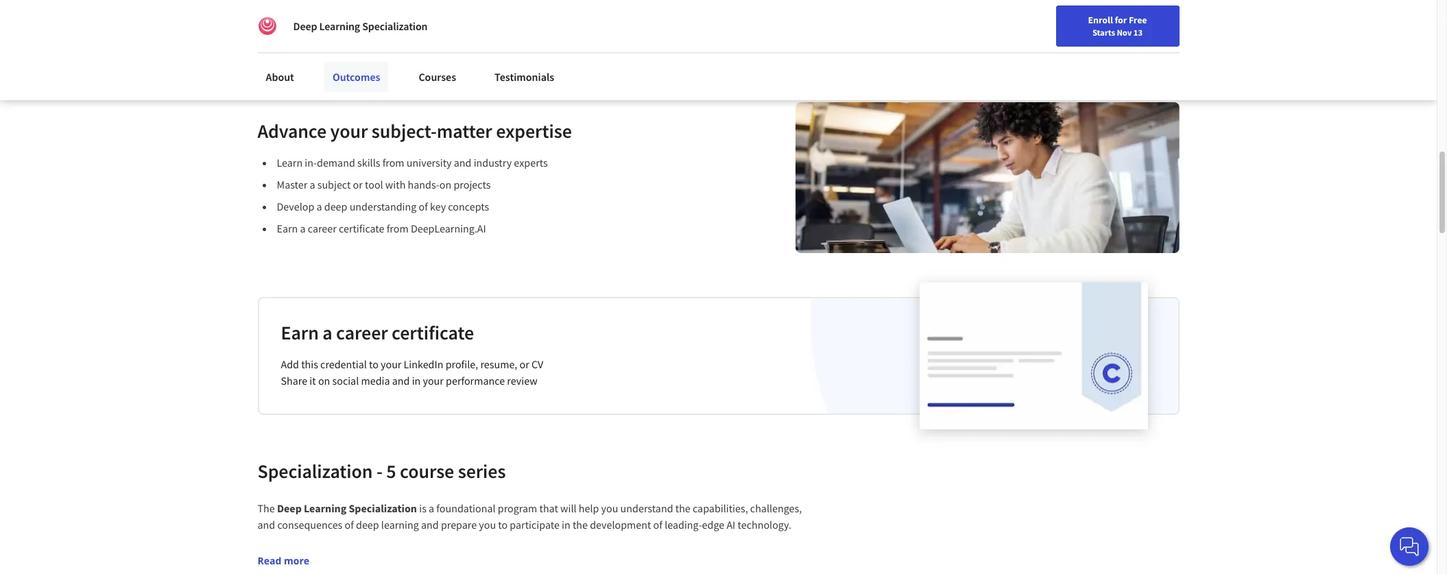 Task type: describe. For each thing, give the bounding box(es) containing it.
learn more about coursera for business
[[280, 20, 470, 34]]

business
[[428, 20, 470, 34]]

ai
[[727, 518, 736, 532]]

leading-
[[665, 518, 702, 532]]

about
[[337, 20, 365, 34]]

advance
[[258, 119, 327, 143]]

coursera enterprise logos image
[[874, 0, 1148, 25]]

tool
[[365, 178, 383, 191]]

starts
[[1093, 27, 1115, 38]]

testimonials link
[[486, 62, 563, 92]]

on inside add this credential to your linkedin profile, resume, or cv share it on social media and in your performance review
[[318, 374, 330, 388]]

subject-
[[372, 119, 437, 143]]

2 horizontal spatial of
[[653, 518, 663, 532]]

a for is a foundational program that will help you understand the capabilities, challenges, and consequences of deep learning and prepare you to participate in the development of leading-edge ai technology.
[[429, 501, 434, 515]]

enroll
[[1088, 14, 1113, 26]]

resume,
[[480, 357, 517, 371]]

master
[[277, 178, 308, 191]]

career for earn a career certificate
[[336, 320, 388, 345]]

-
[[377, 459, 383, 484]]

career
[[1116, 16, 1142, 28]]

the deep learning specialization
[[258, 501, 417, 515]]

english
[[1174, 15, 1207, 29]]

find your new career link
[[1050, 14, 1149, 31]]

coursera career certificate image
[[920, 282, 1149, 429]]

earn a career certificate from deeplearning.ai
[[277, 221, 486, 235]]

will
[[560, 501, 577, 515]]

learn in-demand skills from university and industry experts
[[277, 156, 548, 169]]

with
[[385, 178, 406, 191]]

university
[[407, 156, 452, 169]]

outcomes
[[333, 70, 380, 84]]

add this credential to your linkedin profile, resume, or cv share it on social media and in your performance review
[[281, 357, 543, 388]]

more for learn
[[310, 20, 335, 34]]

subject
[[317, 178, 351, 191]]

0 vertical spatial or
[[353, 178, 363, 191]]

from for university
[[383, 156, 404, 169]]

new
[[1096, 16, 1114, 28]]

it
[[310, 374, 316, 388]]

experts
[[514, 156, 548, 169]]

credential
[[320, 357, 367, 371]]

deeplearning.ai
[[411, 221, 486, 235]]

linkedin
[[404, 357, 443, 371]]

understand
[[621, 501, 673, 515]]

career for earn a career certificate from deeplearning.ai
[[308, 221, 337, 235]]

technology.
[[738, 518, 792, 532]]

develop a deep understanding of key concepts
[[277, 199, 489, 213]]

add
[[281, 357, 299, 371]]

0 vertical spatial on
[[440, 178, 452, 191]]

for inside enroll for free starts nov 13
[[1115, 14, 1127, 26]]

media
[[361, 374, 390, 388]]

a for develop a deep understanding of key concepts
[[317, 199, 322, 213]]

concepts
[[448, 199, 489, 213]]

to inside is a foundational program that will help you understand the capabilities, challenges, and consequences of deep learning and prepare you to participate in the development of leading-edge ai technology.
[[498, 518, 508, 532]]

2 vertical spatial specialization
[[349, 501, 417, 515]]

outcomes link
[[324, 62, 389, 92]]

a for earn a career certificate from deeplearning.ai
[[300, 221, 306, 235]]

and down is
[[421, 518, 439, 532]]

deep learning specialization
[[293, 19, 428, 33]]

participate
[[510, 518, 560, 532]]

develop
[[277, 199, 314, 213]]

review
[[507, 374, 538, 388]]

find
[[1056, 16, 1074, 28]]

specialization - 5 course series
[[258, 459, 506, 484]]

share
[[281, 374, 307, 388]]

master a subject or tool with hands-on projects
[[277, 178, 491, 191]]

1 vertical spatial deep
[[277, 501, 302, 515]]

courses
[[419, 70, 456, 84]]

and up projects
[[454, 156, 472, 169]]

is a foundational program that will help you understand the capabilities, challenges, and consequences of deep learning and prepare you to participate in the development of leading-edge ai technology.
[[258, 501, 804, 532]]

advance your subject-matter expertise
[[258, 119, 572, 143]]

profile,
[[446, 357, 478, 371]]

earn a career certificate
[[281, 320, 474, 345]]

0 vertical spatial specialization
[[362, 19, 428, 33]]

help
[[579, 501, 599, 515]]

certificate for earn a career certificate
[[392, 320, 474, 345]]

development
[[590, 518, 651, 532]]



Task type: locate. For each thing, give the bounding box(es) containing it.
0 vertical spatial deep
[[293, 19, 317, 33]]

1 vertical spatial the
[[573, 518, 588, 532]]

in inside is a foundational program that will help you understand the capabilities, challenges, and consequences of deep learning and prepare you to participate in the development of leading-edge ai technology.
[[562, 518, 571, 532]]

program
[[498, 501, 537, 515]]

learn left in-
[[277, 156, 303, 169]]

show notifications image
[[1252, 17, 1268, 34]]

more for read
[[284, 554, 309, 567]]

earn for earn a career certificate
[[281, 320, 319, 345]]

and inside add this credential to your linkedin profile, resume, or cv share it on social media and in your performance review
[[392, 374, 410, 388]]

to up media
[[369, 357, 379, 371]]

a down develop
[[300, 221, 306, 235]]

course
[[400, 459, 454, 484]]

for
[[1115, 14, 1127, 26], [412, 20, 426, 34]]

0 vertical spatial earn
[[277, 221, 298, 235]]

1 vertical spatial on
[[318, 374, 330, 388]]

testimonials
[[495, 70, 554, 84]]

your down linkedin
[[423, 374, 444, 388]]

or left cv
[[520, 357, 529, 371]]

cv
[[532, 357, 543, 371]]

deep right the
[[277, 501, 302, 515]]

0 vertical spatial deep
[[324, 199, 347, 213]]

to inside add this credential to your linkedin profile, resume, or cv share it on social media and in your performance review
[[369, 357, 379, 371]]

1 vertical spatial from
[[387, 221, 409, 235]]

coursera
[[367, 20, 410, 34]]

to down program
[[498, 518, 508, 532]]

the
[[676, 501, 691, 515], [573, 518, 588, 532]]

in down will
[[562, 518, 571, 532]]

1 horizontal spatial deep
[[356, 518, 379, 532]]

deeplearning.ai image
[[258, 16, 277, 36]]

certificate down develop a deep understanding of key concepts
[[339, 221, 384, 235]]

about link
[[258, 62, 302, 92]]

prepare
[[441, 518, 477, 532]]

demand
[[317, 156, 355, 169]]

0 vertical spatial career
[[308, 221, 337, 235]]

deep right deeplearning.ai image
[[293, 19, 317, 33]]

certificate for earn a career certificate from deeplearning.ai
[[339, 221, 384, 235]]

on right it at bottom left
[[318, 374, 330, 388]]

learn for learn more about coursera for business
[[280, 20, 307, 34]]

deep
[[293, 19, 317, 33], [277, 501, 302, 515]]

0 horizontal spatial certificate
[[339, 221, 384, 235]]

or inside add this credential to your linkedin profile, resume, or cv share it on social media and in your performance review
[[520, 357, 529, 371]]

0 horizontal spatial deep
[[324, 199, 347, 213]]

projects
[[454, 178, 491, 191]]

0 horizontal spatial of
[[345, 518, 354, 532]]

understanding
[[350, 199, 417, 213]]

0 horizontal spatial you
[[479, 518, 496, 532]]

1 vertical spatial you
[[479, 518, 496, 532]]

1 vertical spatial specialization
[[258, 459, 373, 484]]

more inside button
[[284, 554, 309, 567]]

1 vertical spatial earn
[[281, 320, 319, 345]]

chat with us image
[[1399, 536, 1421, 558]]

more
[[310, 20, 335, 34], [284, 554, 309, 567]]

performance
[[446, 374, 505, 388]]

deep left learning
[[356, 518, 379, 532]]

your right find
[[1076, 16, 1094, 28]]

on
[[440, 178, 452, 191], [318, 374, 330, 388]]

a right is
[[429, 501, 434, 515]]

1 vertical spatial more
[[284, 554, 309, 567]]

career down develop
[[308, 221, 337, 235]]

in-
[[305, 156, 317, 169]]

of left key
[[419, 199, 428, 213]]

or
[[353, 178, 363, 191], [520, 357, 529, 371]]

your up demand at left top
[[330, 119, 368, 143]]

earn for earn a career certificate from deeplearning.ai
[[277, 221, 298, 235]]

expertise
[[496, 119, 572, 143]]

or left tool
[[353, 178, 363, 191]]

0 vertical spatial you
[[601, 501, 618, 515]]

1 horizontal spatial the
[[676, 501, 691, 515]]

learning
[[381, 518, 419, 532]]

0 vertical spatial from
[[383, 156, 404, 169]]

0 horizontal spatial on
[[318, 374, 330, 388]]

consequences
[[277, 518, 343, 532]]

find your new career
[[1056, 16, 1142, 28]]

foundational
[[436, 501, 496, 515]]

for left business
[[412, 20, 426, 34]]

read more
[[258, 554, 309, 567]]

industry
[[474, 156, 512, 169]]

1 horizontal spatial in
[[562, 518, 571, 532]]

0 horizontal spatial or
[[353, 178, 363, 191]]

a right the master
[[310, 178, 315, 191]]

in down linkedin
[[412, 374, 421, 388]]

you down foundational
[[479, 518, 496, 532]]

a for master a subject or tool with hands-on projects
[[310, 178, 315, 191]]

and down the
[[258, 518, 275, 532]]

1 horizontal spatial certificate
[[392, 320, 474, 345]]

courses link
[[410, 62, 464, 92]]

free
[[1129, 14, 1147, 26]]

of down understand
[[653, 518, 663, 532]]

and right media
[[392, 374, 410, 388]]

1 vertical spatial certificate
[[392, 320, 474, 345]]

1 vertical spatial to
[[498, 518, 508, 532]]

your
[[1076, 16, 1094, 28], [330, 119, 368, 143], [381, 357, 402, 371], [423, 374, 444, 388]]

deep down subject
[[324, 199, 347, 213]]

0 horizontal spatial the
[[573, 518, 588, 532]]

certificate up linkedin
[[392, 320, 474, 345]]

more right the "read"
[[284, 554, 309, 567]]

in inside add this credential to your linkedin profile, resume, or cv share it on social media and in your performance review
[[412, 374, 421, 388]]

of down the deep learning specialization on the bottom left of page
[[345, 518, 354, 532]]

0 vertical spatial certificate
[[339, 221, 384, 235]]

5
[[386, 459, 396, 484]]

nov
[[1117, 27, 1132, 38]]

0 vertical spatial in
[[412, 374, 421, 388]]

learning left coursera
[[319, 19, 360, 33]]

from up with
[[383, 156, 404, 169]]

learn right deeplearning.ai image
[[280, 20, 307, 34]]

earn
[[277, 221, 298, 235], [281, 320, 319, 345]]

learning up consequences
[[304, 501, 347, 515]]

1 horizontal spatial of
[[419, 199, 428, 213]]

learning
[[319, 19, 360, 33], [304, 501, 347, 515]]

0 horizontal spatial in
[[412, 374, 421, 388]]

1 horizontal spatial on
[[440, 178, 452, 191]]

1 vertical spatial in
[[562, 518, 571, 532]]

1 horizontal spatial or
[[520, 357, 529, 371]]

series
[[458, 459, 506, 484]]

1 vertical spatial career
[[336, 320, 388, 345]]

learn
[[280, 20, 307, 34], [277, 156, 303, 169]]

1 vertical spatial deep
[[356, 518, 379, 532]]

matter
[[437, 119, 492, 143]]

career
[[308, 221, 337, 235], [336, 320, 388, 345]]

social
[[332, 374, 359, 388]]

a up credential
[[323, 320, 332, 345]]

deep inside is a foundational program that will help you understand the capabilities, challenges, and consequences of deep learning and prepare you to participate in the development of leading-edge ai technology.
[[356, 518, 379, 532]]

0 vertical spatial learn
[[280, 20, 307, 34]]

0 vertical spatial the
[[676, 501, 691, 515]]

the up leading-
[[676, 501, 691, 515]]

learn more about coursera for business link
[[280, 20, 470, 34]]

challenges,
[[750, 501, 802, 515]]

1 horizontal spatial for
[[1115, 14, 1127, 26]]

1 vertical spatial learning
[[304, 501, 347, 515]]

deep
[[324, 199, 347, 213], [356, 518, 379, 532]]

more left about
[[310, 20, 335, 34]]

a for earn a career certificate
[[323, 320, 332, 345]]

earn up add
[[281, 320, 319, 345]]

edge
[[702, 518, 725, 532]]

your up media
[[381, 357, 402, 371]]

1 horizontal spatial you
[[601, 501, 618, 515]]

1 vertical spatial or
[[520, 357, 529, 371]]

0 horizontal spatial for
[[412, 20, 426, 34]]

0 horizontal spatial to
[[369, 357, 379, 371]]

0 vertical spatial learning
[[319, 19, 360, 33]]

career up credential
[[336, 320, 388, 345]]

learn for learn in-demand skills from university and industry experts
[[277, 156, 303, 169]]

for up nov
[[1115, 14, 1127, 26]]

to
[[369, 357, 379, 371], [498, 518, 508, 532]]

1 horizontal spatial to
[[498, 518, 508, 532]]

this
[[301, 357, 318, 371]]

you up development
[[601, 501, 618, 515]]

in
[[412, 374, 421, 388], [562, 518, 571, 532]]

on up key
[[440, 178, 452, 191]]

about
[[266, 70, 294, 84]]

key
[[430, 199, 446, 213]]

that
[[540, 501, 558, 515]]

you
[[601, 501, 618, 515], [479, 518, 496, 532]]

certificate
[[339, 221, 384, 235], [392, 320, 474, 345]]

the down the help
[[573, 518, 588, 532]]

read more button
[[258, 554, 309, 568]]

is
[[419, 501, 427, 515]]

english button
[[1149, 0, 1232, 45]]

None search field
[[196, 9, 525, 36]]

from down understanding
[[387, 221, 409, 235]]

1 vertical spatial learn
[[277, 156, 303, 169]]

a right develop
[[317, 199, 322, 213]]

0 vertical spatial to
[[369, 357, 379, 371]]

skills
[[357, 156, 380, 169]]

0 vertical spatial more
[[310, 20, 335, 34]]

of
[[419, 199, 428, 213], [345, 518, 354, 532], [653, 518, 663, 532]]

hands-
[[408, 178, 440, 191]]

read
[[258, 554, 281, 567]]

13
[[1134, 27, 1143, 38]]

from for deeplearning.ai
[[387, 221, 409, 235]]

earn down develop
[[277, 221, 298, 235]]

from
[[383, 156, 404, 169], [387, 221, 409, 235]]

capabilities,
[[693, 501, 748, 515]]

a inside is a foundational program that will help you understand the capabilities, challenges, and consequences of deep learning and prepare you to participate in the development of leading-edge ai technology.
[[429, 501, 434, 515]]

enroll for free starts nov 13
[[1088, 14, 1147, 38]]

the
[[258, 501, 275, 515]]



Task type: vqa. For each thing, say whether or not it's contained in the screenshot.
'Develop A Deep Understanding Of Key Concepts'
yes



